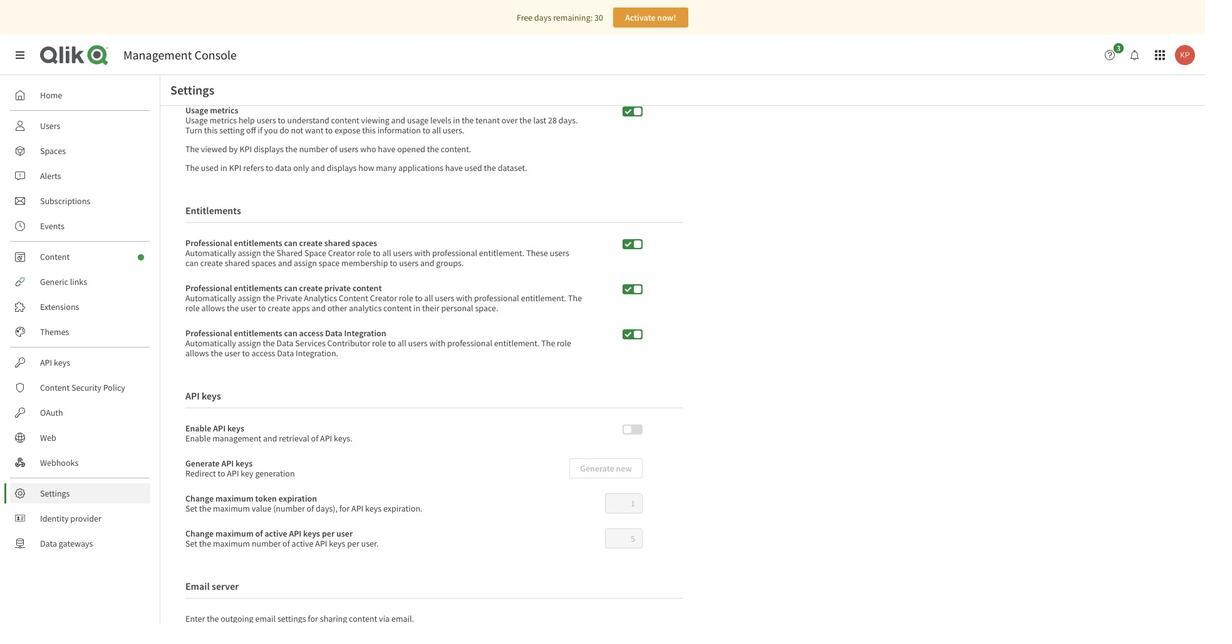 Task type: locate. For each thing, give the bounding box(es) containing it.
activate now! link
[[613, 8, 689, 28]]

0 vertical spatial allows
[[202, 303, 225, 314]]

0 vertical spatial displays
[[254, 144, 284, 155]]

2 horizontal spatial user
[[336, 528, 353, 540]]

metrics left the help
[[210, 115, 237, 126]]

0 vertical spatial professional
[[185, 238, 232, 249]]

number down want
[[299, 144, 328, 155]]

settings
[[170, 82, 215, 98], [40, 488, 70, 499]]

api keys down themes
[[40, 357, 70, 368]]

creator up integration
[[370, 293, 397, 304]]

entitlement. down these
[[521, 293, 567, 304]]

spaces
[[352, 238, 377, 249], [252, 258, 276, 269]]

2 vertical spatial entitlements
[[234, 328, 282, 339]]

can up apps
[[284, 283, 298, 294]]

usage metrics help users to understand content viewing and usage levels in the tenant over the last 28 days. turn this setting off if you do not want to expose this information to all users.
[[185, 115, 578, 136]]

content for content security policy
[[40, 382, 70, 394]]

professional inside professional entitlements can create private content automatically assign the private analytics content creator role to all users with professional entitlement. the role allows the user to create apps and other analytics content in their personal space.
[[185, 283, 232, 294]]

assign inside professional entitlements can access data integration automatically assign the data services contributor role to all users with professional entitlement. the role allows the user to access data integration.
[[238, 338, 261, 349]]

1 professional from the top
[[185, 238, 232, 249]]

0 horizontal spatial creator
[[328, 248, 355, 259]]

keys.
[[334, 433, 353, 445]]

space
[[304, 248, 327, 259]]

kpi
[[240, 144, 252, 155], [229, 163, 242, 174]]

0 horizontal spatial displays
[[254, 144, 284, 155]]

all right integration
[[398, 338, 407, 349]]

have right who
[[378, 144, 396, 155]]

this right turn
[[204, 125, 218, 136]]

assign left shared in the left of the page
[[238, 248, 261, 259]]

membership
[[342, 258, 388, 269]]

2 vertical spatial automatically
[[185, 338, 236, 349]]

per left user.
[[347, 539, 360, 550]]

1 usage from the top
[[185, 105, 208, 116]]

have
[[378, 144, 396, 155], [445, 163, 463, 174]]

users down their
[[408, 338, 428, 349]]

allows
[[202, 303, 225, 314], [185, 348, 209, 359]]

None field
[[606, 495, 642, 513], [606, 530, 642, 549], [606, 495, 642, 513], [606, 530, 642, 549]]

generic links
[[40, 276, 87, 288]]

api inside navigation pane element
[[40, 357, 52, 368]]

1 vertical spatial have
[[445, 163, 463, 174]]

all left users.
[[432, 125, 441, 136]]

1 vertical spatial api keys
[[185, 390, 221, 403]]

kpi right by
[[240, 144, 252, 155]]

keys
[[54, 357, 70, 368], [202, 390, 221, 403], [227, 423, 244, 434], [236, 458, 253, 470], [365, 503, 382, 515], [303, 528, 320, 540], [329, 539, 346, 550]]

automatically for create
[[185, 248, 236, 259]]

settings up 'identity' at the left of the page
[[40, 488, 70, 499]]

usage up viewed
[[185, 115, 208, 126]]

spaces link
[[10, 141, 150, 161]]

spaces up membership
[[352, 238, 377, 249]]

1 horizontal spatial creator
[[370, 293, 397, 304]]

set down 'redirect'
[[185, 503, 197, 515]]

kpi left refers
[[229, 163, 242, 174]]

users right off
[[257, 115, 276, 126]]

2 vertical spatial in
[[414, 303, 421, 314]]

the action is not supported for this user. image
[[570, 462, 643, 474]]

entitlements
[[185, 205, 241, 217]]

2 vertical spatial professional
[[185, 328, 232, 339]]

levels
[[431, 115, 451, 126]]

maximum down 'value'
[[215, 528, 254, 540]]

2 vertical spatial content
[[40, 382, 70, 394]]

professional up the personal
[[432, 248, 478, 259]]

1 vertical spatial allows
[[185, 348, 209, 359]]

1 vertical spatial displays
[[327, 163, 357, 174]]

2 professional from the top
[[185, 283, 232, 294]]

entitlements down shared in the left of the page
[[234, 283, 282, 294]]

and right apps
[[312, 303, 326, 314]]

keys up generate api keys redirect to api key generation
[[227, 423, 244, 434]]

understand
[[287, 115, 329, 126]]

2 vertical spatial user
[[336, 528, 353, 540]]

all inside professional entitlements can access data integration automatically assign the data services contributor role to all users with professional entitlement. the role allows the user to access data integration.
[[398, 338, 407, 349]]

0 vertical spatial user
[[241, 303, 257, 314]]

web link
[[10, 428, 150, 448]]

enable
[[185, 423, 211, 434], [185, 433, 211, 445]]

3 professional from the top
[[185, 328, 232, 339]]

gateways
[[59, 538, 93, 550]]

users.
[[443, 125, 465, 136]]

1 horizontal spatial number
[[299, 144, 328, 155]]

1 vertical spatial automatically
[[185, 293, 236, 304]]

this up who
[[362, 125, 376, 136]]

2 used from the left
[[465, 163, 482, 174]]

content up oauth
[[40, 382, 70, 394]]

allows inside professional entitlements can access data integration automatically assign the data services contributor role to all users with professional entitlement. the role allows the user to access data integration.
[[185, 348, 209, 359]]

1 change from the top
[[185, 493, 214, 505]]

shared
[[324, 238, 350, 249], [225, 258, 250, 269]]

with for professional entitlements can create shared spaces
[[414, 248, 431, 259]]

change inside change maximum of active api keys per user set the maximum number of active api keys per user.
[[185, 528, 214, 540]]

content inside content security policy link
[[40, 382, 70, 394]]

enable api keys enable management and retrieval of api keys.
[[185, 423, 353, 445]]

entitlements down the private
[[234, 328, 282, 339]]

can inside professional entitlements can access data integration automatically assign the data services contributor role to all users with professional entitlement. the role allows the user to access data integration.
[[284, 328, 298, 339]]

metrics for usage metrics
[[210, 105, 238, 116]]

0 horizontal spatial this
[[204, 125, 218, 136]]

automatically inside professional entitlements can create private content automatically assign the private analytics content creator role to all users with professional entitlement. the role allows the user to create apps and other analytics content in their personal space.
[[185, 293, 236, 304]]

1 vertical spatial set
[[185, 539, 197, 550]]

content up "analytics"
[[353, 283, 382, 294]]

entitlements inside professional entitlements can access data integration automatically assign the data services contributor role to all users with professional entitlement. the role allows the user to access data integration.
[[234, 328, 282, 339]]

2 entitlements from the top
[[234, 283, 282, 294]]

and right 'only'
[[311, 163, 325, 174]]

change for set the maximum value (number of days), for api keys expiration.
[[185, 493, 214, 505]]

3
[[1117, 43, 1121, 53]]

2 change from the top
[[185, 528, 214, 540]]

spaces left shared in the left of the page
[[252, 258, 276, 269]]

usage for usage metrics
[[185, 105, 208, 116]]

in down viewed
[[220, 163, 227, 174]]

professional for the
[[185, 328, 232, 339]]

usage metrics
[[185, 105, 238, 116]]

with
[[414, 248, 431, 259], [456, 293, 473, 304], [430, 338, 446, 349]]

keys up management at the bottom of the page
[[202, 390, 221, 403]]

identity provider
[[40, 513, 101, 524]]

apps
[[292, 303, 310, 314]]

metrics inside usage metrics help users to understand content viewing and usage levels in the tenant over the last 28 days. turn this setting off if you do not want to expose this information to all users.
[[210, 115, 237, 126]]

dataset.
[[498, 163, 528, 174]]

0 vertical spatial kpi
[[240, 144, 252, 155]]

1 horizontal spatial settings
[[170, 82, 215, 98]]

do
[[280, 125, 289, 136]]

contributor
[[327, 338, 370, 349]]

subscriptions
[[40, 196, 90, 207]]

professional inside professional entitlements can create shared spaces automatically assign the shared space creator role to all users with professional entitlement. these users can create shared spaces and assign space membership to users and groups.
[[185, 238, 232, 249]]

1 vertical spatial with
[[456, 293, 473, 304]]

kpi for displays
[[240, 144, 252, 155]]

analytics
[[349, 303, 382, 314]]

content inside professional entitlements can create private content automatically assign the private analytics content creator role to all users with professional entitlement. the role allows the user to create apps and other analytics content in their personal space.
[[339, 293, 368, 304]]

per
[[322, 528, 335, 540], [347, 539, 360, 550]]

0 horizontal spatial have
[[378, 144, 396, 155]]

entitlements inside professional entitlements can create private content automatically assign the private analytics content creator role to all users with professional entitlement. the role allows the user to create apps and other analytics content in their personal space.
[[234, 283, 282, 294]]

can left space
[[284, 238, 298, 249]]

professional right the personal
[[474, 293, 519, 304]]

assign left space
[[294, 258, 317, 269]]

entitlement. inside professional entitlements can create shared spaces automatically assign the shared space creator role to all users with professional entitlement. these users can create shared spaces and assign space membership to users and groups.
[[479, 248, 525, 259]]

and left 'retrieval'
[[263, 433, 277, 445]]

automatically inside professional entitlements can access data integration automatically assign the data services contributor role to all users with professional entitlement. the role allows the user to access data integration.
[[185, 338, 236, 349]]

all left the personal
[[424, 293, 433, 304]]

of right 'retrieval'
[[311, 433, 319, 445]]

keys inside generate api keys redirect to api key generation
[[236, 458, 253, 470]]

with inside professional entitlements can create shared spaces automatically assign the shared space creator role to all users with professional entitlement. these users can create shared spaces and assign space membership to users and groups.
[[414, 248, 431, 259]]

kendall parks image
[[1176, 45, 1196, 65]]

0 horizontal spatial api keys
[[40, 357, 70, 368]]

of down expose
[[330, 144, 337, 155]]

content security policy link
[[10, 378, 150, 398]]

professional for create
[[185, 238, 232, 249]]

0 horizontal spatial in
[[220, 163, 227, 174]]

maximum up server
[[213, 539, 250, 550]]

1 vertical spatial entitlements
[[234, 283, 282, 294]]

creator right space
[[328, 248, 355, 259]]

0 horizontal spatial spaces
[[252, 258, 276, 269]]

who
[[360, 144, 376, 155]]

professional for these
[[432, 248, 478, 259]]

change inside change maximum token expiration set the maximum value (number of days), for api keys expiration.
[[185, 493, 214, 505]]

displays down you
[[254, 144, 284, 155]]

create up apps
[[299, 283, 323, 294]]

api inside change maximum token expiration set the maximum value (number of days), for api keys expiration.
[[352, 503, 364, 515]]

0 vertical spatial in
[[453, 115, 460, 126]]

users down "groups."
[[435, 293, 455, 304]]

all
[[432, 125, 441, 136], [383, 248, 391, 259], [424, 293, 433, 304], [398, 338, 407, 349]]

0 horizontal spatial number
[[252, 539, 281, 550]]

per down days),
[[322, 528, 335, 540]]

professional
[[185, 238, 232, 249], [185, 283, 232, 294], [185, 328, 232, 339]]

api
[[40, 357, 52, 368], [185, 390, 200, 403], [213, 423, 226, 434], [320, 433, 332, 445], [221, 458, 234, 470], [227, 468, 239, 480], [352, 503, 364, 515], [289, 528, 302, 540], [315, 539, 327, 550]]

1 horizontal spatial user
[[241, 303, 257, 314]]

many
[[376, 163, 397, 174]]

1 set from the top
[[185, 503, 197, 515]]

maximum left 'value'
[[213, 503, 250, 515]]

2 vertical spatial entitlement.
[[494, 338, 540, 349]]

close sidebar menu image
[[15, 50, 25, 60]]

can for user
[[284, 283, 298, 294]]

professional down the personal
[[447, 338, 493, 349]]

spaces
[[40, 145, 66, 157]]

webhooks
[[40, 457, 79, 469]]

generic links link
[[10, 272, 150, 292]]

with for professional entitlements can access data integration
[[430, 338, 446, 349]]

2 automatically from the top
[[185, 293, 236, 304]]

can
[[284, 238, 298, 249], [185, 258, 199, 269], [284, 283, 298, 294], [284, 328, 298, 339]]

and inside professional entitlements can create private content automatically assign the private analytics content creator role to all users with professional entitlement. the role allows the user to create apps and other analytics content in their personal space.
[[312, 303, 326, 314]]

tenant
[[476, 115, 500, 126]]

1 vertical spatial user
[[225, 348, 241, 359]]

1 horizontal spatial in
[[414, 303, 421, 314]]

0 vertical spatial change
[[185, 493, 214, 505]]

keys down management at the bottom of the page
[[236, 458, 253, 470]]

access up integration.
[[299, 328, 324, 339]]

email
[[185, 581, 210, 593]]

3 entitlements from the top
[[234, 328, 282, 339]]

1 horizontal spatial access
[[299, 328, 324, 339]]

displays
[[254, 144, 284, 155], [327, 163, 357, 174]]

content right "analytics"
[[339, 293, 368, 304]]

assign left the private
[[238, 293, 261, 304]]

days
[[535, 12, 552, 23]]

change up email
[[185, 528, 214, 540]]

user
[[241, 303, 257, 314], [225, 348, 241, 359], [336, 528, 353, 540]]

and left usage
[[391, 115, 405, 126]]

professional entitlements can create private content automatically assign the private analytics content creator role to all users with professional entitlement. the role allows the user to create apps and other analytics content in their personal space.
[[185, 283, 582, 314]]

1 vertical spatial change
[[185, 528, 214, 540]]

0 vertical spatial api keys
[[40, 357, 70, 368]]

usage up turn
[[185, 105, 208, 116]]

2 vertical spatial with
[[430, 338, 446, 349]]

in right 'levels'
[[453, 115, 460, 126]]

data
[[325, 328, 343, 339], [277, 338, 294, 349], [277, 348, 294, 359], [40, 538, 57, 550]]

displays down the viewed by kpi displays the number of users who have opened the content.
[[327, 163, 357, 174]]

access left services
[[252, 348, 275, 359]]

content up generic
[[40, 251, 70, 263]]

0 horizontal spatial settings
[[40, 488, 70, 499]]

shared left shared in the left of the page
[[225, 258, 250, 269]]

home link
[[10, 85, 150, 105]]

1 vertical spatial number
[[252, 539, 281, 550]]

change for set the maximum number of active api keys per user.
[[185, 528, 214, 540]]

keys inside navigation pane element
[[54, 357, 70, 368]]

1 vertical spatial entitlement.
[[521, 293, 567, 304]]

with down their
[[430, 338, 446, 349]]

set up email
[[185, 539, 197, 550]]

30
[[595, 12, 603, 23]]

allows inside professional entitlements can create private content automatically assign the private analytics content creator role to all users with professional entitlement. the role allows the user to create apps and other analytics content in their personal space.
[[202, 303, 225, 314]]

2 horizontal spatial in
[[453, 115, 460, 126]]

api keys
[[40, 357, 70, 368], [185, 390, 221, 403]]

used down content.
[[465, 163, 482, 174]]

can inside professional entitlements can create private content automatically assign the private analytics content creator role to all users with professional entitlement. the role allows the user to create apps and other analytics content in their personal space.
[[284, 283, 298, 294]]

used down viewed
[[201, 163, 219, 174]]

entitlement. inside professional entitlements can access data integration automatically assign the data services contributor role to all users with professional entitlement. the role allows the user to access data integration.
[[494, 338, 540, 349]]

1 vertical spatial creator
[[370, 293, 397, 304]]

the inside change maximum token expiration set the maximum value (number of days), for api keys expiration.
[[199, 503, 211, 515]]

have down content.
[[445, 163, 463, 174]]

can for to
[[284, 328, 298, 339]]

1 horizontal spatial spaces
[[352, 238, 377, 249]]

0 vertical spatial creator
[[328, 248, 355, 259]]

entitlement. left these
[[479, 248, 525, 259]]

usage inside usage metrics help users to understand content viewing and usage levels in the tenant over the last 28 days. turn this setting off if you do not want to expose this information to all users.
[[185, 115, 208, 126]]

professional inside professional entitlements can create shared spaces automatically assign the shared space creator role to all users with professional entitlement. these users can create shared spaces and assign space membership to users and groups.
[[432, 248, 478, 259]]

with inside professional entitlements can create private content automatically assign the private analytics content creator role to all users with professional entitlement. the role allows the user to create apps and other analytics content in their personal space.
[[456, 293, 473, 304]]

0 vertical spatial content
[[40, 251, 70, 263]]

keys right for
[[365, 503, 382, 515]]

can down apps
[[284, 328, 298, 339]]

content inside content link
[[40, 251, 70, 263]]

1 horizontal spatial api keys
[[185, 390, 221, 403]]

with inside professional entitlements can access data integration automatically assign the data services contributor role to all users with professional entitlement. the role allows the user to access data integration.
[[430, 338, 446, 349]]

0 vertical spatial automatically
[[185, 248, 236, 259]]

2 set from the top
[[185, 539, 197, 550]]

1 vertical spatial access
[[252, 348, 275, 359]]

of left days),
[[307, 503, 314, 515]]

professional
[[432, 248, 478, 259], [474, 293, 519, 304], [447, 338, 493, 349]]

shared
[[277, 248, 303, 259]]

with left "groups."
[[414, 248, 431, 259]]

automatically inside professional entitlements can create shared spaces automatically assign the shared space creator role to all users with professional entitlement. these users can create shared spaces and assign space membership to users and groups.
[[185, 248, 236, 259]]

professional inside professional entitlements can access data integration automatically assign the data services contributor role to all users with professional entitlement. the role allows the user to access data integration.
[[185, 328, 232, 339]]

1 vertical spatial content
[[339, 293, 368, 304]]

3 button
[[1100, 43, 1128, 65]]

extensions link
[[10, 297, 150, 317]]

with left space.
[[456, 293, 473, 304]]

0 horizontal spatial per
[[322, 528, 335, 540]]

api keys up management at the bottom of the page
[[185, 390, 221, 403]]

1 horizontal spatial have
[[445, 163, 463, 174]]

generation
[[255, 468, 295, 480]]

assign inside professional entitlements can create private content automatically assign the private analytics content creator role to all users with professional entitlement. the role allows the user to create apps and other analytics content in their personal space.
[[238, 293, 261, 304]]

1 horizontal spatial shared
[[324, 238, 350, 249]]

in left their
[[414, 303, 421, 314]]

1 vertical spatial professional
[[185, 283, 232, 294]]

metrics up 'setting'
[[210, 105, 238, 116]]

assign
[[238, 248, 261, 259], [294, 258, 317, 269], [238, 293, 261, 304], [238, 338, 261, 349]]

all up professional entitlements can create private content automatically assign the private analytics content creator role to all users with professional entitlement. the role allows the user to create apps and other analytics content in their personal space. on the left of page
[[383, 248, 391, 259]]

content left viewing
[[331, 115, 360, 126]]

automatically for allows
[[185, 293, 236, 304]]

entitlements down 'entitlements'
[[234, 238, 282, 249]]

1 vertical spatial in
[[220, 163, 227, 174]]

number down 'value'
[[252, 539, 281, 550]]

keys up content security policy link
[[54, 357, 70, 368]]

1 horizontal spatial active
[[292, 539, 314, 550]]

create
[[299, 238, 323, 249], [200, 258, 223, 269], [299, 283, 323, 294], [268, 303, 290, 314]]

1 automatically from the top
[[185, 248, 236, 259]]

change maximum token expiration set the maximum value (number of days), for api keys expiration.
[[185, 493, 423, 515]]

1 horizontal spatial this
[[362, 125, 376, 136]]

entitlements for spaces
[[234, 238, 282, 249]]

2 vertical spatial professional
[[447, 338, 493, 349]]

3 automatically from the top
[[185, 338, 236, 349]]

webhooks link
[[10, 453, 150, 473]]

1 vertical spatial settings
[[40, 488, 70, 499]]

0 vertical spatial entitlement.
[[479, 248, 525, 259]]

users
[[257, 115, 276, 126], [339, 144, 359, 155], [393, 248, 413, 259], [550, 248, 570, 259], [399, 258, 419, 269], [435, 293, 455, 304], [408, 338, 428, 349]]

0 vertical spatial number
[[299, 144, 328, 155]]

help
[[239, 115, 255, 126]]

professional for the
[[447, 338, 493, 349]]

0 vertical spatial professional
[[432, 248, 478, 259]]

0 vertical spatial with
[[414, 248, 431, 259]]

settings up usage metrics
[[170, 82, 215, 98]]

over
[[502, 115, 518, 126]]

0 horizontal spatial used
[[201, 163, 219, 174]]

0 horizontal spatial user
[[225, 348, 241, 359]]

0 horizontal spatial shared
[[225, 258, 250, 269]]

1 vertical spatial kpi
[[229, 163, 242, 174]]

1 vertical spatial professional
[[474, 293, 519, 304]]

1 vertical spatial shared
[[225, 258, 250, 269]]

the inside professional entitlements can create private content automatically assign the private analytics content creator role to all users with professional entitlement. the role allows the user to create apps and other analytics content in their personal space.
[[568, 293, 582, 304]]

themes
[[40, 326, 69, 338]]

shared up space
[[324, 238, 350, 249]]

0 vertical spatial set
[[185, 503, 197, 515]]

their
[[422, 303, 440, 314]]

change down 'redirect'
[[185, 493, 214, 505]]

1 entitlements from the top
[[234, 238, 282, 249]]

2 usage from the top
[[185, 115, 208, 126]]

email server
[[185, 581, 239, 593]]

2 this from the left
[[362, 125, 376, 136]]

content
[[40, 251, 70, 263], [339, 293, 368, 304], [40, 382, 70, 394]]

entitlement. down space.
[[494, 338, 540, 349]]

entitlements inside professional entitlements can create shared spaces automatically assign the shared space creator role to all users with professional entitlement. these users can create shared spaces and assign space membership to users and groups.
[[234, 238, 282, 249]]

content right "analytics"
[[384, 303, 412, 314]]

1 horizontal spatial used
[[465, 163, 482, 174]]

generic
[[40, 276, 68, 288]]

assign for shared
[[238, 248, 261, 259]]

professional inside professional entitlements can access data integration automatically assign the data services contributor role to all users with professional entitlement. the role allows the user to access data integration.
[[447, 338, 493, 349]]

the viewed by kpi displays the number of users who have opened the content.
[[185, 144, 472, 155]]

0 vertical spatial entitlements
[[234, 238, 282, 249]]

2 vertical spatial content
[[384, 303, 412, 314]]

the inside professional entitlements can access data integration automatically assign the data services contributor role to all users with professional entitlement. the role allows the user to access data integration.
[[542, 338, 555, 349]]

management console element
[[123, 47, 237, 63]]

assign left services
[[238, 338, 261, 349]]

of down 'value'
[[255, 528, 263, 540]]

0 vertical spatial content
[[331, 115, 360, 126]]

you
[[264, 125, 278, 136]]

active
[[265, 528, 287, 540], [292, 539, 314, 550]]

0 vertical spatial have
[[378, 144, 396, 155]]

new connector image
[[138, 254, 144, 261]]



Task type: describe. For each thing, give the bounding box(es) containing it.
api keys link
[[10, 353, 150, 373]]

settings link
[[10, 484, 150, 504]]

turn
[[185, 125, 202, 136]]

content for content
[[40, 251, 70, 263]]

creator inside professional entitlements can create private content automatically assign the private analytics content creator role to all users with professional entitlement. the role allows the user to create apps and other analytics content in their personal space.
[[370, 293, 397, 304]]

space
[[319, 258, 340, 269]]

oauth link
[[10, 403, 150, 423]]

0 horizontal spatial access
[[252, 348, 275, 359]]

users right membership
[[393, 248, 413, 259]]

usage for usage metrics help users to understand content viewing and usage levels in the tenant over the last 28 days. turn this setting off if you do not want to expose this information to all users.
[[185, 115, 208, 126]]

for
[[340, 503, 350, 515]]

28
[[548, 115, 557, 126]]

alerts
[[40, 170, 61, 182]]

keys down days),
[[303, 528, 320, 540]]

entitlement. inside professional entitlements can create private content automatically assign the private analytics content creator role to all users with professional entitlement. the role allows the user to create apps and other analytics content in their personal space.
[[521, 293, 567, 304]]

the inside professional entitlements can create shared spaces automatically assign the shared space creator role to all users with professional entitlement. these users can create shared spaces and assign space membership to users and groups.
[[263, 248, 275, 259]]

analytics
[[304, 293, 337, 304]]

1 used from the left
[[201, 163, 219, 174]]

last
[[533, 115, 547, 126]]

and inside usage metrics help users to understand content viewing and usage levels in the tenant over the last 28 days. turn this setting off if you do not want to expose this information to all users.
[[391, 115, 405, 126]]

of inside change maximum token expiration set the maximum value (number of days), for api keys expiration.
[[307, 503, 314, 515]]

1 horizontal spatial displays
[[327, 163, 357, 174]]

setting
[[219, 125, 245, 136]]

off
[[246, 125, 256, 136]]

role inside professional entitlements can create shared spaces automatically assign the shared space creator role to all users with professional entitlement. these users can create shared spaces and assign space membership to users and groups.
[[357, 248, 371, 259]]

data inside navigation pane element
[[40, 538, 57, 550]]

kpi for refers
[[229, 163, 242, 174]]

1 vertical spatial content
[[353, 283, 382, 294]]

change maximum of active api keys per user set the maximum number of active api keys per user.
[[185, 528, 379, 550]]

alerts link
[[10, 166, 150, 186]]

entitlement. for these
[[479, 248, 525, 259]]

0 vertical spatial spaces
[[352, 238, 377, 249]]

keys inside change maximum token expiration set the maximum value (number of days), for api keys expiration.
[[365, 503, 382, 515]]

usage
[[407, 115, 429, 126]]

2 enable from the top
[[185, 433, 211, 445]]

space.
[[475, 303, 498, 314]]

keys left user.
[[329, 539, 346, 550]]

of down (number
[[283, 539, 290, 550]]

only
[[293, 163, 309, 174]]

information
[[378, 125, 421, 136]]

metrics for usage metrics help users to understand content viewing and usage levels in the tenant over the last 28 days. turn this setting off if you do not want to expose this information to all users.
[[210, 115, 237, 126]]

integration.
[[296, 348, 338, 359]]

events
[[40, 221, 64, 232]]

and inside enable api keys enable management and retrieval of api keys.
[[263, 433, 277, 445]]

users inside usage metrics help users to understand content viewing and usage levels in the tenant over the last 28 days. turn this setting off if you do not want to expose this information to all users.
[[257, 115, 276, 126]]

user.
[[361, 539, 379, 550]]

0 vertical spatial settings
[[170, 82, 215, 98]]

management console
[[123, 47, 237, 63]]

viewed
[[201, 144, 227, 155]]

0 horizontal spatial active
[[265, 528, 287, 540]]

extensions
[[40, 301, 79, 313]]

create left apps
[[268, 303, 290, 314]]

0 vertical spatial shared
[[324, 238, 350, 249]]

1 enable from the top
[[185, 423, 211, 434]]

how
[[359, 163, 374, 174]]

security
[[71, 382, 101, 394]]

want
[[305, 125, 324, 136]]

if
[[258, 125, 263, 136]]

remaining:
[[553, 12, 593, 23]]

value
[[252, 503, 272, 515]]

data
[[275, 163, 292, 174]]

assign for data
[[238, 338, 261, 349]]

days),
[[316, 503, 338, 515]]

users inside professional entitlements can create private content automatically assign the private analytics content creator role to all users with professional entitlement. the role allows the user to create apps and other analytics content in their personal space.
[[435, 293, 455, 304]]

expiration
[[279, 493, 317, 505]]

and left space
[[278, 258, 292, 269]]

data gateways link
[[10, 534, 150, 554]]

keys inside enable api keys enable management and retrieval of api keys.
[[227, 423, 244, 434]]

all inside professional entitlements can create shared spaces automatically assign the shared space creator role to all users with professional entitlement. these users can create shared spaces and assign space membership to users and groups.
[[383, 248, 391, 259]]

in inside professional entitlements can create private content automatically assign the private analytics content creator role to all users with professional entitlement. the role allows the user to create apps and other analytics content in their personal space.
[[414, 303, 421, 314]]

management
[[123, 47, 192, 63]]

the used in kpi refers to data only and displays how many applications have used the dataset.
[[185, 163, 528, 174]]

to inside generate api keys redirect to api key generation
[[218, 468, 225, 480]]

assign for private
[[238, 293, 261, 304]]

generate api keys redirect to api key generation
[[185, 458, 295, 480]]

content link
[[10, 247, 150, 267]]

navigation pane element
[[0, 80, 160, 559]]

maximum down key
[[215, 493, 254, 505]]

creator inside professional entitlements can create shared spaces automatically assign the shared space creator role to all users with professional entitlement. these users can create shared spaces and assign space membership to users and groups.
[[328, 248, 355, 259]]

and left "groups."
[[420, 258, 435, 269]]

private
[[277, 293, 302, 304]]

users right these
[[550, 248, 570, 259]]

subscriptions link
[[10, 191, 150, 211]]

expose
[[335, 125, 361, 136]]

now!
[[658, 12, 677, 23]]

can right new connector icon on the left top of page
[[185, 258, 199, 269]]

viewing
[[361, 115, 390, 126]]

(number
[[273, 503, 305, 515]]

users link
[[10, 116, 150, 136]]

integration
[[344, 328, 386, 339]]

1 this from the left
[[204, 125, 218, 136]]

oauth
[[40, 407, 63, 419]]

1 horizontal spatial per
[[347, 539, 360, 550]]

professional entitlements can create shared spaces automatically assign the shared space creator role to all users with professional entitlement. these users can create shared spaces and assign space membership to users and groups.
[[185, 238, 570, 269]]

professional for allows
[[185, 283, 232, 294]]

policy
[[103, 382, 125, 394]]

events link
[[10, 216, 150, 236]]

professional inside professional entitlements can create private content automatically assign the private analytics content creator role to all users with professional entitlement. the role allows the user to create apps and other analytics content in their personal space.
[[474, 293, 519, 304]]

not
[[291, 125, 303, 136]]

api keys inside navigation pane element
[[40, 357, 70, 368]]

all inside professional entitlements can create private content automatically assign the private analytics content creator role to all users with professional entitlement. the role allows the user to create apps and other analytics content in their personal space.
[[424, 293, 433, 304]]

generate
[[185, 458, 220, 470]]

free days remaining: 30
[[517, 12, 603, 23]]

content inside usage metrics help users to understand content viewing and usage levels in the tenant over the last 28 days. turn this setting off if you do not want to expose this information to all users.
[[331, 115, 360, 126]]

days.
[[559, 115, 578, 126]]

console
[[195, 47, 237, 63]]

activate now!
[[625, 12, 677, 23]]

entitlements for user
[[234, 283, 282, 294]]

applications
[[398, 163, 444, 174]]

1 vertical spatial spaces
[[252, 258, 276, 269]]

user inside change maximum of active api keys per user set the maximum number of active api keys per user.
[[336, 528, 353, 540]]

all inside usage metrics help users to understand content viewing and usage levels in the tenant over the last 28 days. turn this setting off if you do not want to expose this information to all users.
[[432, 125, 441, 136]]

content.
[[441, 144, 472, 155]]

create up space
[[299, 238, 323, 249]]

settings inside settings "link"
[[40, 488, 70, 499]]

set inside change maximum of active api keys per user set the maximum number of active api keys per user.
[[185, 539, 197, 550]]

0 vertical spatial access
[[299, 328, 324, 339]]

entitlements for to
[[234, 328, 282, 339]]

the inside change maximum of active api keys per user set the maximum number of active api keys per user.
[[199, 539, 211, 550]]

web
[[40, 432, 56, 444]]

entitlement. for the
[[494, 338, 540, 349]]

management
[[213, 433, 261, 445]]

of inside enable api keys enable management and retrieval of api keys.
[[311, 433, 319, 445]]

identity provider link
[[10, 509, 150, 529]]

token
[[255, 493, 277, 505]]

retrieval
[[279, 433, 309, 445]]

users
[[40, 120, 60, 132]]

users left "groups."
[[399, 258, 419, 269]]

key
[[241, 468, 254, 480]]

automatically for the
[[185, 338, 236, 349]]

users down expose
[[339, 144, 359, 155]]

professional entitlements can access data integration automatically assign the data services contributor role to all users with professional entitlement. the role allows the user to access data integration.
[[185, 328, 571, 359]]

identity
[[40, 513, 69, 524]]

activate
[[625, 12, 656, 23]]

user inside professional entitlements can access data integration automatically assign the data services contributor role to all users with professional entitlement. the role allows the user to access data integration.
[[225, 348, 241, 359]]

create down 'entitlements'
[[200, 258, 223, 269]]

server
[[212, 581, 239, 593]]

services
[[295, 338, 326, 349]]

number inside change maximum of active api keys per user set the maximum number of active api keys per user.
[[252, 539, 281, 550]]

can for spaces
[[284, 238, 298, 249]]

home
[[40, 90, 62, 101]]

user inside professional entitlements can create private content automatically assign the private analytics content creator role to all users with professional entitlement. the role allows the user to create apps and other analytics content in their personal space.
[[241, 303, 257, 314]]

content security policy
[[40, 382, 125, 394]]

users inside professional entitlements can access data integration automatically assign the data services contributor role to all users with professional entitlement. the role allows the user to access data integration.
[[408, 338, 428, 349]]

opened
[[397, 144, 425, 155]]

set inside change maximum token expiration set the maximum value (number of days), for api keys expiration.
[[185, 503, 197, 515]]

in inside usage metrics help users to understand content viewing and usage levels in the tenant over the last 28 days. turn this setting off if you do not want to expose this information to all users.
[[453, 115, 460, 126]]

other
[[328, 303, 347, 314]]



Task type: vqa. For each thing, say whether or not it's contained in the screenshot.
THE PORTAL
no



